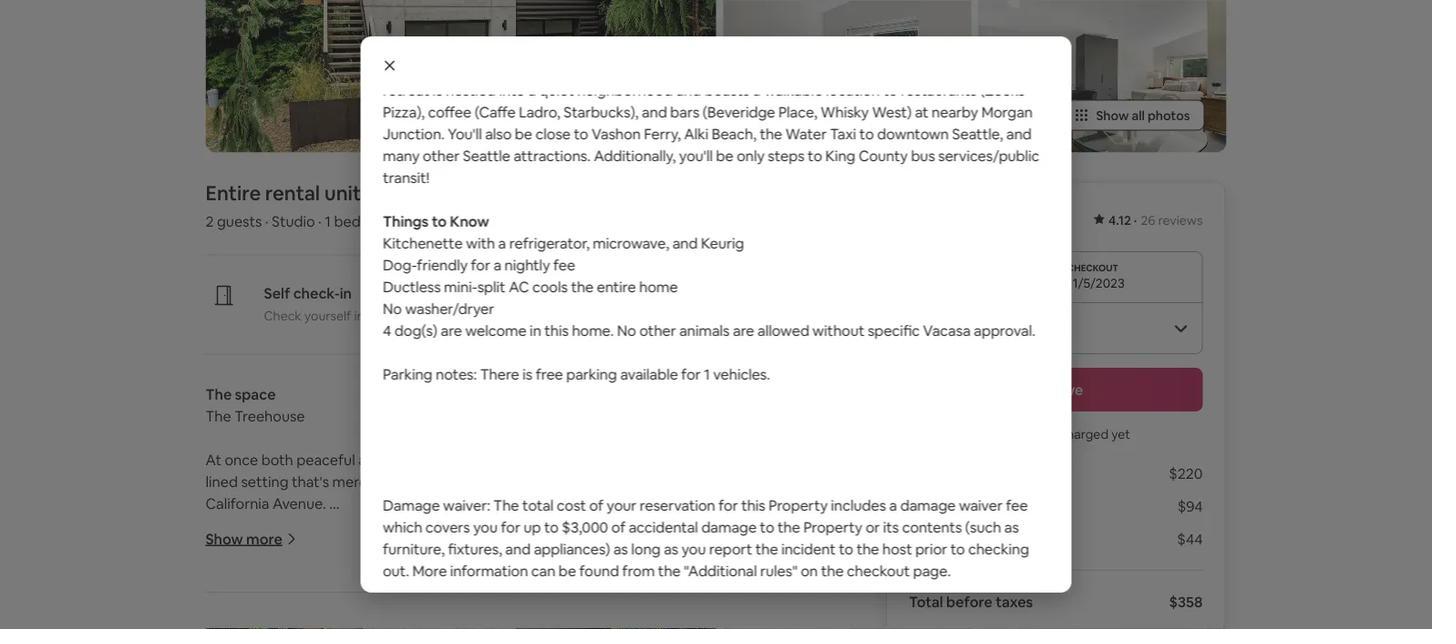 Task type: describe. For each thing, give the bounding box(es) containing it.
at
[[206, 451, 222, 470]]

mere
[[332, 473, 367, 492]]

contemporary
[[236, 583, 332, 601]]

bed
[[334, 212, 361, 231]]

it
[[752, 583, 761, 601]]

all
[[1132, 107, 1145, 124]]

woodland studio | deck | kitchenettedog friendly image 5 image
[[979, 0, 1227, 153]]

has
[[389, 604, 412, 623]]

self
[[264, 285, 290, 303]]

enter
[[433, 626, 469, 630]]

4.12
[[1109, 212, 1131, 228]]

show more
[[206, 530, 282, 549]]

lined
[[206, 473, 238, 492]]

26
[[1141, 212, 1155, 228]]

0 horizontal spatial with
[[252, 604, 281, 623]]

west
[[496, 451, 531, 470]]

lockbox.
[[418, 308, 467, 324]]

be
[[1042, 427, 1057, 443]]

reserve
[[1028, 381, 1083, 399]]

to
[[431, 212, 446, 231]]

show for show all photos
[[1096, 107, 1129, 124]]

the inside "self check-in check yourself in with the lockbox."
[[395, 308, 415, 324]]

tree-
[[750, 451, 783, 470]]

0 horizontal spatial of
[[240, 626, 254, 630]]

know
[[449, 212, 489, 231]]

through
[[472, 626, 526, 630]]

1 vertical spatial deck
[[592, 626, 625, 630]]

0 vertical spatial and
[[358, 451, 384, 470]]

from
[[410, 473, 443, 492]]

space
[[235, 386, 276, 404]]

once
[[225, 451, 258, 470]]

woodland studio | deck | kitchenettedog friendly image 1 image
[[206, 0, 716, 153]]

reserve button
[[909, 368, 1203, 412]]

convenient,
[[387, 451, 465, 470]]

1 vertical spatial and
[[579, 473, 604, 492]]

2 the from the top
[[206, 408, 231, 426]]

above
[[448, 583, 489, 601]]

the space the treehouse
[[206, 386, 305, 426]]

$94
[[1177, 497, 1203, 516]]

view
[[206, 626, 236, 630]]

2 guests · studio · 1 bed
[[206, 212, 361, 231]]

located
[[394, 583, 445, 601]]

seattle
[[534, 451, 582, 470]]

entire rental unit hosted by vacasa western washington
[[206, 181, 734, 207]]

cleaning fee
[[909, 497, 993, 516]]

photos
[[1148, 107, 1190, 124]]

you won't be charged yet
[[981, 427, 1130, 443]]

2
[[206, 212, 214, 231]]

western washington
[[535, 181, 734, 207]]

the down entrance
[[529, 626, 552, 630]]

0 vertical spatial deck
[[659, 604, 692, 623]]

service
[[958, 530, 1006, 549]]

1 the from the top
[[206, 386, 232, 404]]

a inside "at once both peaceful and convenient, this west seattle studio offers a beautiful, tree- lined setting that's mere steps from the shops, eateries, and other necessities of california avenue."
[[672, 451, 680, 470]]

lovely
[[739, 604, 777, 623]]

the up private
[[493, 583, 515, 601]]

unit
[[324, 181, 361, 207]]

1 vertical spatial fee
[[1009, 530, 1031, 549]]

4.12 · 26 reviews
[[1109, 212, 1203, 228]]

this
[[206, 583, 233, 601]]

studio inside "at once both peaceful and convenient, this west seattle studio offers a beautiful, tree- lined setting that's mere steps from the shops, eateries, and other necessities of california avenue."
[[585, 451, 627, 470]]

$220
[[1169, 465, 1203, 483]]

doors,
[[628, 626, 670, 630]]

cleaning
[[909, 497, 968, 516]]

garage
[[518, 583, 566, 601]]

main
[[295, 604, 328, 623]]

1 its from the left
[[415, 604, 431, 623]]

you
[[981, 427, 1003, 443]]

airbnb service fee
[[909, 530, 1031, 549]]

steps
[[371, 473, 407, 492]]

that's
[[292, 473, 329, 492]]

peaceful
[[297, 451, 355, 470]]



Task type: locate. For each thing, give the bounding box(es) containing it.
its down piece
[[608, 604, 624, 623]]

piece
[[600, 583, 637, 601]]

11/5/2023
[[1067, 275, 1125, 292]]

shares
[[206, 604, 249, 623]]

with down contemporary
[[252, 604, 281, 623]]

glass
[[555, 626, 589, 630]]

0 vertical spatial studio
[[585, 451, 627, 470]]

it
[[376, 604, 386, 623]]

1 horizontal spatial 1
[[370, 212, 377, 231]]

the left lockbox.
[[395, 308, 415, 324]]

airbnb service fee button
[[909, 530, 1031, 549]]

a
[[672, 451, 680, 470], [589, 583, 597, 601], [284, 604, 292, 623], [728, 604, 736, 623]]

avenue.
[[273, 495, 326, 514]]

its down the located
[[415, 604, 431, 623]]

1 vertical spatial the
[[206, 408, 231, 426]]

california
[[206, 495, 269, 514]]

the inside "at once both peaceful and convenient, this west seattle studio offers a beautiful, tree- lined setting that's mere steps from the shops, eateries, and other necessities of california avenue."
[[446, 473, 469, 492]]

1 1 from the left
[[325, 212, 331, 231]]

1 horizontal spatial in
[[354, 308, 364, 324]]

1 horizontal spatial deck
[[659, 604, 692, 623]]

bath
[[380, 212, 411, 231]]

0 horizontal spatial studio
[[336, 583, 378, 601]]

deck right glass
[[592, 626, 625, 630]]

other
[[607, 473, 644, 492]]

this
[[468, 451, 493, 470]]

of inside "at once both peaceful and convenient, this west seattle studio offers a beautiful, tree- lined setting that's mere steps from the shops, eateries, and other necessities of california avenue."
[[724, 473, 739, 492]]

setting
[[241, 473, 289, 492]]

2 vertical spatial of
[[240, 626, 254, 630]]

0 vertical spatial show
[[1096, 107, 1129, 124]]

vacasa
[[464, 181, 531, 207]]

show left all
[[1096, 107, 1129, 124]]

0 horizontal spatial in
[[340, 285, 352, 303]]

things
[[382, 212, 428, 231]]

·
[[1134, 212, 1137, 228], [265, 212, 269, 231], [318, 212, 322, 231]]

at once both peaceful and convenient, this west seattle studio offers a beautiful, tree- lined setting that's mere steps from the shops, eateries, and other necessities of california avenue.
[[206, 451, 783, 514]]

fee
[[971, 497, 993, 516], [1009, 530, 1031, 549]]

1 horizontal spatial of
[[641, 583, 655, 601]]

1 left 'bed'
[[325, 212, 331, 231]]

studio
[[585, 451, 627, 470], [336, 583, 378, 601]]

hosted
[[365, 181, 432, 207]]

1 horizontal spatial ·
[[318, 212, 322, 231]]

1 horizontal spatial studio
[[585, 451, 627, 470]]

0 horizontal spatial its
[[415, 604, 431, 623]]

with up "which"
[[695, 604, 724, 623]]

entrance
[[516, 604, 576, 623]]

0 horizontal spatial 1
[[325, 212, 331, 231]]

1 horizontal spatial its
[[608, 604, 624, 623]]

own up enter
[[434, 604, 463, 623]]

show inside button
[[1096, 107, 1129, 124]]

the up at
[[206, 408, 231, 426]]

1 horizontal spatial own
[[627, 604, 656, 623]]

a right on
[[589, 583, 597, 601]]

0 vertical spatial of
[[724, 473, 739, 492]]

0 horizontal spatial ·
[[265, 212, 269, 231]]

entire
[[206, 181, 261, 207]]

1 vertical spatial in
[[354, 308, 364, 324]]

and up steps
[[358, 451, 384, 470]]

guests
[[217, 212, 262, 231]]

show all photos button
[[1060, 100, 1205, 131]]

check
[[264, 308, 302, 324]]

total before taxes
[[909, 593, 1033, 612]]

surrounding
[[283, 626, 363, 630]]

the down contemporary
[[257, 626, 280, 630]]

1 left bath
[[370, 212, 377, 231]]

1 vertical spatial studio
[[336, 583, 378, 601]]

cleaning fee button
[[909, 497, 993, 516]]

yet
[[1111, 427, 1130, 443]]

show more button
[[206, 530, 297, 549]]

the left space
[[206, 386, 232, 404]]

2 horizontal spatial with
[[695, 604, 724, 623]]

0 vertical spatial fee
[[971, 497, 993, 516]]

0 vertical spatial in
[[340, 285, 352, 303]]

of right piece
[[641, 583, 655, 601]]

eateries,
[[518, 473, 576, 492]]

reviews
[[1158, 212, 1203, 228]]

2 vertical spatial and
[[580, 604, 605, 623]]

a down contemporary
[[284, 604, 292, 623]]

shops,
[[472, 473, 515, 492]]

and
[[358, 451, 384, 470], [579, 473, 604, 492], [580, 604, 605, 623]]

property
[[658, 583, 718, 601]]

2 horizontal spatial ·
[[1134, 212, 1137, 228]]

1 vertical spatial of
[[641, 583, 655, 601]]

charged
[[1060, 427, 1109, 443]]

total
[[909, 593, 943, 612]]

· left studio
[[265, 212, 269, 231]]

deck
[[659, 604, 692, 623], [592, 626, 625, 630]]

· right studio
[[318, 212, 322, 231]]

necessities
[[647, 473, 721, 492]]

the
[[395, 308, 415, 324], [446, 473, 469, 492], [493, 583, 515, 601], [257, 626, 280, 630], [529, 626, 552, 630]]

1 bath
[[370, 212, 411, 231]]

show all photos
[[1096, 107, 1190, 124]]

beautiful,
[[683, 451, 747, 470]]

offers
[[630, 451, 669, 470]]

home.
[[331, 604, 373, 623]]

fee up service
[[971, 497, 993, 516]]

things to know
[[382, 212, 489, 231]]

both
[[261, 451, 293, 470]]

show down california
[[206, 530, 243, 549]]

studio inside 'this contemporary studio is located above the garage on a piece of property that it shares with a main home. it has its own private entrance and its own deck with a lovely view of the surrounding greenery. enter through the glass deck doors, which create'
[[336, 583, 378, 601]]

and left other
[[579, 473, 604, 492]]

rental
[[265, 181, 320, 207]]

0 vertical spatial the
[[206, 386, 232, 404]]

deck up "which"
[[659, 604, 692, 623]]

of down shares
[[240, 626, 254, 630]]

0 horizontal spatial own
[[434, 604, 463, 623]]

studio
[[272, 212, 315, 231]]

greenery.
[[367, 626, 430, 630]]

1 horizontal spatial fee
[[1009, 530, 1031, 549]]

the right from
[[446, 473, 469, 492]]

private
[[466, 604, 513, 623]]

1 own from the left
[[434, 604, 463, 623]]

with right yourself
[[367, 308, 393, 324]]

2 its from the left
[[608, 604, 624, 623]]

of down beautiful,
[[724, 473, 739, 492]]

$44
[[1177, 530, 1203, 549]]

won't
[[1006, 427, 1039, 443]]

treehouse
[[234, 408, 305, 426]]

1 horizontal spatial with
[[367, 308, 393, 324]]

which
[[674, 626, 713, 630]]

own
[[434, 604, 463, 623], [627, 604, 656, 623]]

more
[[246, 530, 282, 549]]

2 horizontal spatial of
[[724, 473, 739, 492]]

studio up other
[[585, 451, 627, 470]]

self check-in check yourself in with the lockbox.
[[264, 285, 467, 324]]

this contemporary studio is located above the garage on a piece of property that it shares with a main home. it has its own private entrance and its own deck with a lovely view of the surrounding greenery. enter through the glass deck doors, which create
[[206, 583, 786, 630]]

0 horizontal spatial fee
[[971, 497, 993, 516]]

1 horizontal spatial show
[[1096, 107, 1129, 124]]

taxes
[[996, 593, 1033, 612]]

about this space dialog
[[361, 36, 1072, 593]]

the
[[206, 386, 232, 404], [206, 408, 231, 426]]

0 horizontal spatial deck
[[592, 626, 625, 630]]

2 own from the left
[[627, 604, 656, 623]]

its
[[415, 604, 431, 623], [608, 604, 624, 623]]

before
[[946, 593, 993, 612]]

1
[[325, 212, 331, 231], [370, 212, 377, 231]]

1 vertical spatial show
[[206, 530, 243, 549]]

woodland studio | deck | kitchenettedog friendly image 3 image
[[723, 0, 971, 153]]

2 1 from the left
[[370, 212, 377, 231]]

by
[[436, 181, 459, 207]]

show
[[1096, 107, 1129, 124], [206, 530, 243, 549]]

that
[[721, 583, 749, 601]]

on
[[569, 583, 586, 601]]

a down "that"
[[728, 604, 736, 623]]

show for show more
[[206, 530, 243, 549]]

and inside 'this contemporary studio is located above the garage on a piece of property that it shares with a main home. it has its own private entrance and its own deck with a lovely view of the surrounding greenery. enter through the glass deck doors, which create'
[[580, 604, 605, 623]]

in up yourself
[[340, 285, 352, 303]]

a up necessities
[[672, 451, 680, 470]]

$358
[[1169, 593, 1203, 612]]

· left 26
[[1134, 212, 1137, 228]]

with inside "self check-in check yourself in with the lockbox."
[[367, 308, 393, 324]]

own up doors,
[[627, 604, 656, 623]]

studio up home.
[[336, 583, 378, 601]]

and up glass
[[580, 604, 605, 623]]

fee right service
[[1009, 530, 1031, 549]]

0 horizontal spatial show
[[206, 530, 243, 549]]

airbnb
[[909, 530, 955, 549]]

in right yourself
[[354, 308, 364, 324]]



Task type: vqa. For each thing, say whether or not it's contained in the screenshot.
Show more Show
yes



